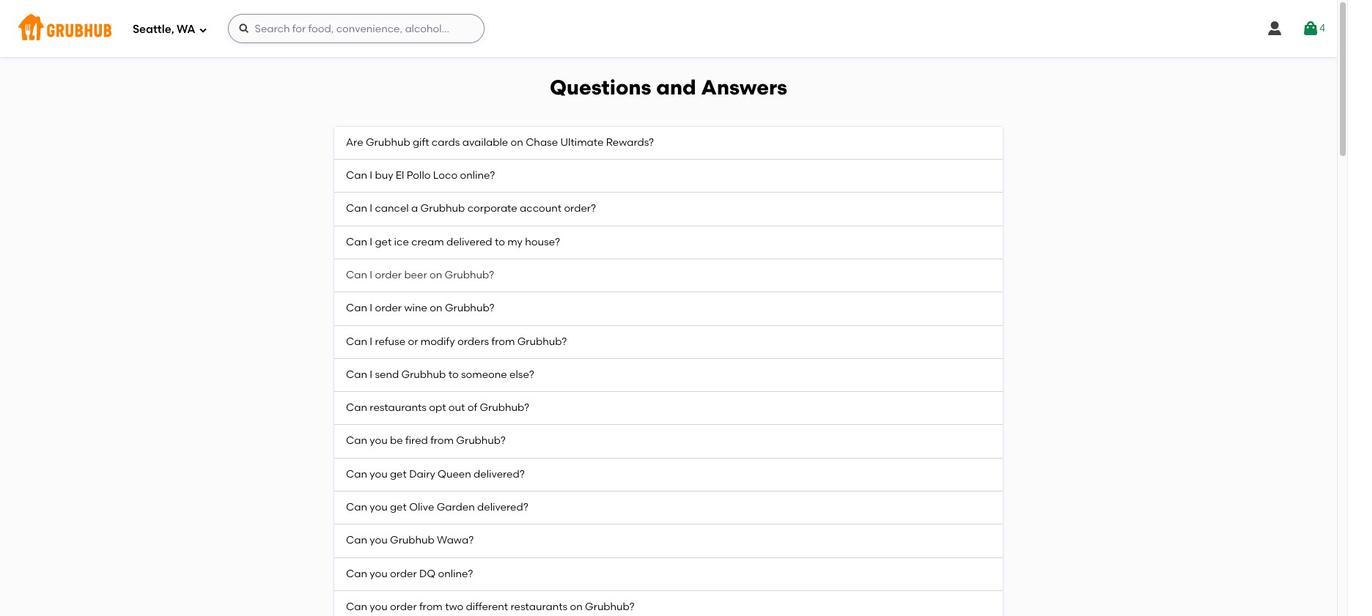 Task type: describe. For each thing, give the bounding box(es) containing it.
wa
[[177, 22, 195, 36]]

can i order wine on grubhub?
[[346, 302, 495, 315]]

svg image inside 4 button
[[1302, 20, 1320, 37]]

4 button
[[1302, 15, 1326, 42]]

grubhub down or
[[401, 369, 446, 381]]

0 vertical spatial online?
[[460, 169, 495, 182]]

grubhub? for can you be fired from grubhub?
[[456, 435, 506, 448]]

can for can you order from two different restaurants on grubhub?
[[346, 601, 367, 614]]

can i buy el pollo loco online?
[[346, 169, 495, 182]]

two
[[445, 601, 464, 614]]

available
[[462, 136, 508, 149]]

cancel
[[375, 203, 409, 215]]

opt
[[429, 402, 446, 414]]

can for can you get dairy queen delivered?
[[346, 468, 367, 481]]

can you order dq online?
[[346, 568, 473, 580]]

grubhub left gift
[[366, 136, 410, 149]]

grubhub? for can i order wine on grubhub?
[[445, 302, 495, 315]]

you for can you grubhub wawa?
[[370, 535, 388, 547]]

can for can i buy el pollo loco online?
[[346, 169, 367, 182]]

can you be fired from grubhub?
[[346, 435, 506, 448]]

you for can you order dq online?
[[370, 568, 388, 580]]

someone
[[461, 369, 507, 381]]

modify
[[421, 335, 455, 348]]

can i get ice cream delivered to my house?
[[346, 236, 560, 248]]

can for can i send grubhub to someone else?
[[346, 369, 367, 381]]

can i buy el pollo loco online? link
[[334, 160, 1003, 193]]

grubhub right a
[[421, 203, 465, 215]]

or
[[408, 335, 418, 348]]

order for beer
[[375, 269, 402, 281]]

get for dairy
[[390, 468, 407, 481]]

seattle,
[[133, 22, 174, 36]]

0 vertical spatial from
[[492, 335, 515, 348]]

you for can you order from two different restaurants on grubhub?
[[370, 601, 388, 614]]

can for can i order beer on grubhub?
[[346, 269, 367, 281]]

2 vertical spatial from
[[419, 601, 443, 614]]

are grubhub gift cards available on chase ultimate rewards?
[[346, 136, 654, 149]]

i for can i order beer on grubhub?
[[370, 269, 373, 281]]

gift
[[413, 136, 429, 149]]

garden
[[437, 501, 475, 514]]

order for from
[[390, 601, 417, 614]]

i for can i refuse or modify orders from grubhub?
[[370, 335, 373, 348]]

can restaurants opt out of grubhub?
[[346, 402, 529, 414]]

can you grubhub wawa? link
[[334, 525, 1003, 558]]

ice
[[394, 236, 409, 248]]

cards
[[432, 136, 460, 149]]

can you get dairy queen delivered?
[[346, 468, 525, 481]]

to inside 'can i send grubhub to someone else?' link
[[448, 369, 459, 381]]

out
[[449, 402, 465, 414]]

i for can i cancel a grubhub corporate account order?
[[370, 203, 373, 215]]

dq
[[419, 568, 436, 580]]

order?
[[564, 203, 596, 215]]

different
[[466, 601, 508, 614]]

refuse
[[375, 335, 406, 348]]

can you grubhub wawa?
[[346, 535, 474, 547]]

questions
[[550, 75, 652, 100]]

can i order beer on grubhub?
[[346, 269, 494, 281]]

grubhub? for can i order beer on grubhub?
[[445, 269, 494, 281]]

my
[[508, 236, 523, 248]]

1 vertical spatial from
[[430, 435, 454, 448]]

can for can i get ice cream delivered to my house?
[[346, 236, 367, 248]]

can you be fired from grubhub? link
[[334, 426, 1003, 459]]

you for can you get dairy queen delivered?
[[370, 468, 388, 481]]

main navigation navigation
[[0, 0, 1337, 57]]

i for can i order wine on grubhub?
[[370, 302, 373, 315]]

delivered? for can you get olive garden delivered?
[[477, 501, 528, 514]]

are grubhub gift cards available on chase ultimate rewards? link
[[334, 127, 1003, 160]]

can for can you order dq online?
[[346, 568, 367, 580]]

can i refuse or modify orders from grubhub? link
[[334, 326, 1003, 359]]



Task type: vqa. For each thing, say whether or not it's contained in the screenshot.
the Input item quantity NUMBER FIELD
no



Task type: locate. For each thing, give the bounding box(es) containing it.
3 you from the top
[[370, 501, 388, 514]]

order left dq
[[390, 568, 417, 580]]

1 vertical spatial restaurants
[[511, 601, 568, 614]]

of
[[468, 402, 477, 414]]

order for wine
[[375, 302, 402, 315]]

1 horizontal spatial restaurants
[[511, 601, 568, 614]]

delivered? right garden
[[477, 501, 528, 514]]

loco
[[433, 169, 458, 182]]

can i order beer on grubhub? link
[[334, 259, 1003, 293]]

can you order from two different restaurants on grubhub?
[[346, 601, 635, 614]]

grubhub? right of
[[480, 402, 529, 414]]

corporate
[[468, 203, 517, 215]]

to inside can i get ice cream delivered to my house? "link"
[[495, 236, 505, 248]]

can inside 'link'
[[346, 501, 367, 514]]

4 you from the top
[[370, 535, 388, 547]]

can i send grubhub to someone else?
[[346, 369, 534, 381]]

i for can i get ice cream delivered to my house?
[[370, 236, 373, 248]]

grubhub? for can restaurants opt out of grubhub?
[[480, 402, 529, 414]]

i left beer
[[370, 269, 373, 281]]

grubhub up 'can you order dq online?'
[[390, 535, 435, 547]]

from right fired
[[430, 435, 454, 448]]

12 can from the top
[[346, 535, 367, 547]]

can for can you get olive garden delivered?
[[346, 501, 367, 514]]

to left my
[[495, 236, 505, 248]]

you up 'can you order dq online?'
[[370, 535, 388, 547]]

can i send grubhub to someone else? link
[[334, 359, 1003, 392]]

you
[[370, 435, 388, 448], [370, 468, 388, 481], [370, 501, 388, 514], [370, 535, 388, 547], [370, 568, 388, 580], [370, 601, 388, 614]]

0 vertical spatial restaurants
[[370, 402, 427, 414]]

can you order dq online? link
[[334, 558, 1003, 592]]

8 can from the top
[[346, 402, 367, 414]]

grubhub? down can you order dq online? link
[[585, 601, 635, 614]]

order for dq
[[390, 568, 417, 580]]

order left beer
[[375, 269, 402, 281]]

order down 'can you order dq online?'
[[390, 601, 417, 614]]

get left "olive"
[[390, 501, 407, 514]]

i for can i buy el pollo loco online?
[[370, 169, 373, 182]]

online? right dq
[[438, 568, 473, 580]]

can you get olive garden delivered? link
[[334, 492, 1003, 525]]

get for olive
[[390, 501, 407, 514]]

rewards?
[[606, 136, 654, 149]]

can i order wine on grubhub? link
[[334, 293, 1003, 326]]

get left ice
[[375, 236, 392, 248]]

can i cancel a grubhub corporate account order? link
[[334, 193, 1003, 226]]

i
[[370, 169, 373, 182], [370, 203, 373, 215], [370, 236, 373, 248], [370, 269, 373, 281], [370, 302, 373, 315], [370, 335, 373, 348], [370, 369, 373, 381]]

i left 'cancel'
[[370, 203, 373, 215]]

grubhub? down the delivered
[[445, 269, 494, 281]]

delivered? right the queen
[[474, 468, 525, 481]]

queen
[[438, 468, 471, 481]]

delivered? for can you get dairy queen delivered?
[[474, 468, 525, 481]]

6 you from the top
[[370, 601, 388, 614]]

you left "olive"
[[370, 501, 388, 514]]

you down 'can you order dq online?'
[[370, 601, 388, 614]]

9 can from the top
[[346, 435, 367, 448]]

on
[[511, 136, 523, 149], [430, 269, 442, 281], [430, 302, 443, 315], [570, 601, 583, 614]]

11 can from the top
[[346, 501, 367, 514]]

4 can from the top
[[346, 269, 367, 281]]

i left ice
[[370, 236, 373, 248]]

you left be
[[370, 435, 388, 448]]

delivered? inside 'link'
[[477, 501, 528, 514]]

from left two
[[419, 601, 443, 614]]

buy
[[375, 169, 393, 182]]

and
[[656, 75, 696, 100]]

grubhub? down of
[[456, 435, 506, 448]]

1 horizontal spatial to
[[495, 236, 505, 248]]

can restaurants opt out of grubhub? link
[[334, 392, 1003, 426]]

7 can from the top
[[346, 369, 367, 381]]

0 vertical spatial delivered?
[[474, 468, 525, 481]]

can i refuse or modify orders from grubhub?
[[346, 335, 567, 348]]

1 vertical spatial online?
[[438, 568, 473, 580]]

can you get dairy queen delivered? link
[[334, 459, 1003, 492]]

wawa?
[[437, 535, 474, 547]]

2 vertical spatial get
[[390, 501, 407, 514]]

grubhub
[[366, 136, 410, 149], [421, 203, 465, 215], [401, 369, 446, 381], [390, 535, 435, 547]]

a
[[411, 203, 418, 215]]

online?
[[460, 169, 495, 182], [438, 568, 473, 580]]

else?
[[510, 369, 534, 381]]

can inside "link"
[[346, 236, 367, 248]]

get inside 'link'
[[390, 501, 407, 514]]

to left 'someone'
[[448, 369, 459, 381]]

you inside 'link'
[[370, 501, 388, 514]]

from right orders
[[492, 335, 515, 348]]

delivered
[[446, 236, 492, 248]]

are
[[346, 136, 363, 149]]

cream
[[411, 236, 444, 248]]

grubhub?
[[445, 269, 494, 281], [445, 302, 495, 315], [517, 335, 567, 348], [480, 402, 529, 414], [456, 435, 506, 448], [585, 601, 635, 614]]

to
[[495, 236, 505, 248], [448, 369, 459, 381]]

can for can restaurants opt out of grubhub?
[[346, 402, 367, 414]]

restaurants
[[370, 402, 427, 414], [511, 601, 568, 614]]

el
[[396, 169, 404, 182]]

house?
[[525, 236, 560, 248]]

0 vertical spatial to
[[495, 236, 505, 248]]

you left dairy
[[370, 468, 388, 481]]

3 i from the top
[[370, 236, 373, 248]]

send
[[375, 369, 399, 381]]

you down can you grubhub wawa?
[[370, 568, 388, 580]]

1 vertical spatial delivered?
[[477, 501, 528, 514]]

fired
[[405, 435, 428, 448]]

2 i from the top
[[370, 203, 373, 215]]

can for can i refuse or modify orders from grubhub?
[[346, 335, 367, 348]]

i for can i send grubhub to someone else?
[[370, 369, 373, 381]]

0 horizontal spatial to
[[448, 369, 459, 381]]

get
[[375, 236, 392, 248], [390, 468, 407, 481], [390, 501, 407, 514]]

Search for food, convenience, alcohol... search field
[[228, 14, 484, 43]]

1 can from the top
[[346, 169, 367, 182]]

delivered?
[[474, 468, 525, 481], [477, 501, 528, 514]]

questions and answers
[[550, 75, 788, 100]]

chase
[[526, 136, 558, 149]]

restaurants right the different
[[511, 601, 568, 614]]

1 i from the top
[[370, 169, 373, 182]]

can for can i cancel a grubhub corporate account order?
[[346, 203, 367, 215]]

svg image
[[1266, 20, 1284, 37], [1302, 20, 1320, 37], [238, 23, 250, 34], [198, 25, 207, 34]]

wine
[[404, 302, 427, 315]]

5 i from the top
[[370, 302, 373, 315]]

2 can from the top
[[346, 203, 367, 215]]

3 can from the top
[[346, 236, 367, 248]]

10 can from the top
[[346, 468, 367, 481]]

pollo
[[407, 169, 431, 182]]

can i cancel a grubhub corporate account order?
[[346, 203, 596, 215]]

orders
[[458, 335, 489, 348]]

ultimate
[[561, 136, 604, 149]]

13 can from the top
[[346, 568, 367, 580]]

1 vertical spatial get
[[390, 468, 407, 481]]

i left "refuse"
[[370, 335, 373, 348]]

i left buy
[[370, 169, 373, 182]]

from
[[492, 335, 515, 348], [430, 435, 454, 448], [419, 601, 443, 614]]

4 i from the top
[[370, 269, 373, 281]]

you for can you get olive garden delivered?
[[370, 501, 388, 514]]

i inside "link"
[[370, 236, 373, 248]]

can you order from two different restaurants on grubhub? link
[[334, 592, 1003, 617]]

grubhub? up else?
[[517, 335, 567, 348]]

account
[[520, 203, 562, 215]]

dairy
[[409, 468, 435, 481]]

can i get ice cream delivered to my house? link
[[334, 226, 1003, 259]]

you for can you be fired from grubhub?
[[370, 435, 388, 448]]

6 i from the top
[[370, 335, 373, 348]]

seattle, wa
[[133, 22, 195, 36]]

can for can you grubhub wawa?
[[346, 535, 367, 547]]

5 you from the top
[[370, 568, 388, 580]]

6 can from the top
[[346, 335, 367, 348]]

0 vertical spatial get
[[375, 236, 392, 248]]

can you get olive garden delivered?
[[346, 501, 528, 514]]

grubhub? up orders
[[445, 302, 495, 315]]

7 i from the top
[[370, 369, 373, 381]]

get for ice
[[375, 236, 392, 248]]

2 you from the top
[[370, 468, 388, 481]]

5 can from the top
[[346, 302, 367, 315]]

1 vertical spatial to
[[448, 369, 459, 381]]

can for can you be fired from grubhub?
[[346, 435, 367, 448]]

0 horizontal spatial restaurants
[[370, 402, 427, 414]]

4
[[1320, 22, 1326, 34]]

answers
[[701, 75, 788, 100]]

beer
[[404, 269, 427, 281]]

can for can i order wine on grubhub?
[[346, 302, 367, 315]]

be
[[390, 435, 403, 448]]

order left wine
[[375, 302, 402, 315]]

get left dairy
[[390, 468, 407, 481]]

i left wine
[[370, 302, 373, 315]]

olive
[[409, 501, 434, 514]]

restaurants up be
[[370, 402, 427, 414]]

get inside "link"
[[375, 236, 392, 248]]

1 you from the top
[[370, 435, 388, 448]]

order
[[375, 269, 402, 281], [375, 302, 402, 315], [390, 568, 417, 580], [390, 601, 417, 614]]

i left send
[[370, 369, 373, 381]]

can
[[346, 169, 367, 182], [346, 203, 367, 215], [346, 236, 367, 248], [346, 269, 367, 281], [346, 302, 367, 315], [346, 335, 367, 348], [346, 369, 367, 381], [346, 402, 367, 414], [346, 435, 367, 448], [346, 468, 367, 481], [346, 501, 367, 514], [346, 535, 367, 547], [346, 568, 367, 580], [346, 601, 367, 614]]

14 can from the top
[[346, 601, 367, 614]]

online? right loco
[[460, 169, 495, 182]]



